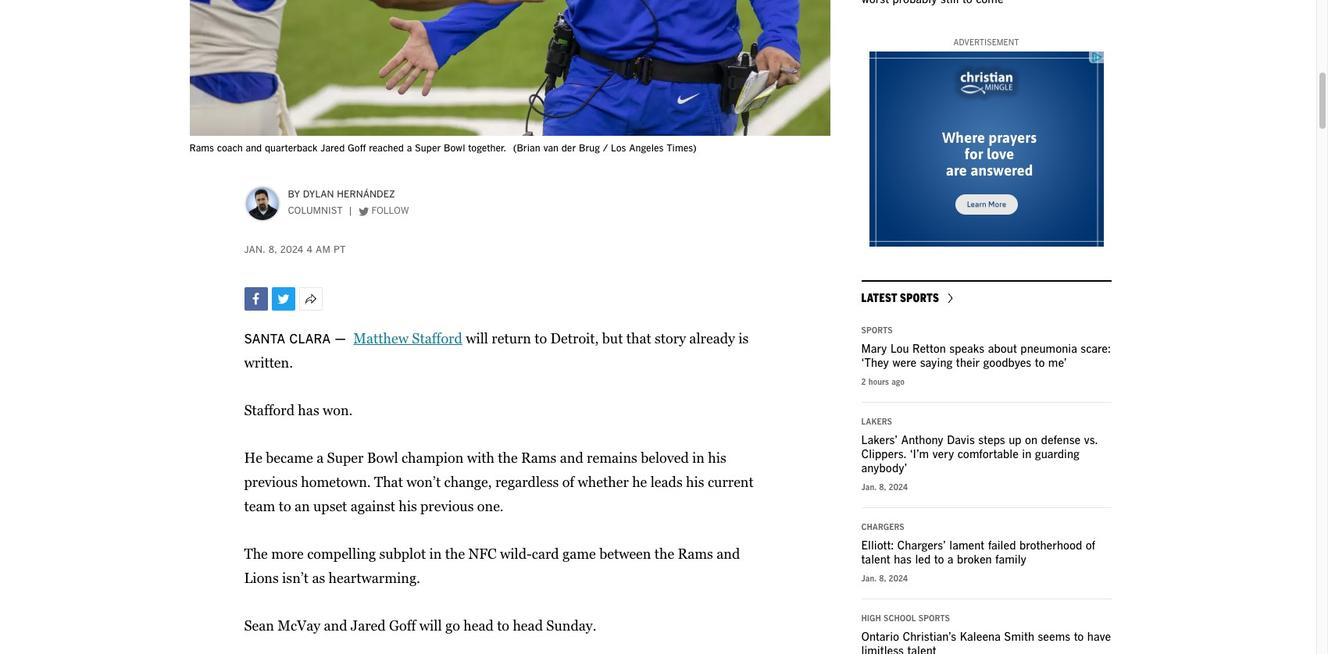 Task type: locate. For each thing, give the bounding box(es) containing it.
and inside the more compelling subplot in the nfc wild-card game between the rams and lions isn't as heartwarming.
[[717, 546, 740, 562]]

whether
[[578, 474, 629, 490]]

follow
[[372, 207, 409, 217]]

matthew
[[353, 330, 409, 347]]

los
[[611, 144, 626, 154]]

1 vertical spatial previous
[[420, 498, 474, 515]]

2024 for lakers'
[[889, 484, 908, 492]]

2024 left '4'
[[280, 246, 303, 255]]

jared down heartwarming.
[[351, 618, 386, 634]]

1 vertical spatial of
[[1086, 541, 1095, 552]]

1 horizontal spatial in
[[692, 450, 705, 466]]

sean mcvay and jared goff will go head to head  sunday.
[[244, 618, 597, 634]]

super
[[415, 144, 441, 154], [327, 450, 364, 466]]

rams right between
[[678, 546, 713, 562]]

stafford down written.
[[244, 402, 295, 418]]

in inside lakers' anthony davis steps up on defense vs. clippers. 'i'm very comfortable in guarding anybody'
[[1022, 450, 1032, 461]]

regardless
[[495, 474, 559, 490]]

of inside elliott: chargers' lament failed brotherhood of talent has led to a broken family
[[1086, 541, 1095, 552]]

sports up the mary
[[861, 327, 893, 335]]

the more compelling subplot in the nfc wild-card game between the rams and lions isn't as heartwarming.
[[244, 546, 740, 586]]

0 vertical spatial rams
[[189, 144, 214, 154]]

retton
[[913, 345, 946, 355]]

8, left '4'
[[269, 246, 277, 255]]

goff left go
[[389, 618, 416, 634]]

he
[[632, 474, 647, 490]]

in inside he became a super bowl champion with the rams and remains beloved in his previous hometown. that won't change, regardless of whether he leads his current team to an upset against his previous one.
[[692, 450, 705, 466]]

broken
[[957, 555, 992, 566]]

matthew stafford link
[[353, 330, 462, 347]]

his
[[708, 450, 726, 466], [686, 474, 704, 490], [399, 498, 417, 515]]

stafford right matthew
[[412, 330, 462, 347]]

and down current
[[717, 546, 740, 562]]

2 vertical spatial his
[[399, 498, 417, 515]]

the
[[498, 450, 518, 466], [445, 546, 465, 562], [655, 546, 674, 562]]

and up whether
[[560, 450, 583, 466]]

dylan hernández link
[[303, 191, 395, 200]]

goff
[[348, 144, 366, 154], [389, 618, 416, 634]]

defense
[[1041, 436, 1081, 447]]

0 horizontal spatial rams
[[189, 144, 214, 154]]

bowl left "together."
[[444, 144, 465, 154]]

a right "reached" at left
[[407, 144, 412, 154]]

1 horizontal spatial goff
[[389, 618, 416, 634]]

1 horizontal spatial talent
[[907, 647, 937, 655]]

one.
[[477, 498, 504, 515]]

(brian
[[513, 144, 540, 154]]

2 horizontal spatial rams
[[678, 546, 713, 562]]

super up the hometown.
[[327, 450, 364, 466]]

2 horizontal spatial his
[[708, 450, 726, 466]]

by
[[288, 191, 300, 200]]

2024 for elliott:
[[889, 576, 908, 584]]

in inside the more compelling subplot in the nfc wild-card game between the rams and lions isn't as heartwarming.
[[429, 546, 442, 562]]

2
[[861, 379, 866, 387]]

jan. down 'elliott:'
[[861, 576, 877, 584]]

0 vertical spatial previous
[[244, 474, 298, 490]]

1 vertical spatial rams
[[521, 450, 557, 466]]

2024 down 'elliott:'
[[889, 576, 908, 584]]

a up the hometown.
[[317, 450, 324, 466]]

1 horizontal spatial rams
[[521, 450, 557, 466]]

of left whether
[[562, 474, 574, 490]]

1 horizontal spatial bowl
[[444, 144, 465, 154]]

will left return
[[466, 330, 488, 347]]

change,
[[444, 474, 492, 490]]

super right "reached" at left
[[415, 144, 441, 154]]

bowl up 'that'
[[367, 450, 398, 466]]

to left an
[[279, 498, 291, 515]]

that
[[374, 474, 403, 490]]

1 vertical spatial bowl
[[367, 450, 398, 466]]

isn't
[[282, 570, 309, 586]]

8, down 'elliott:'
[[879, 576, 886, 584]]

the left nfc
[[445, 546, 465, 562]]

a
[[407, 144, 412, 154], [317, 450, 324, 466], [948, 555, 954, 566]]

1 horizontal spatial of
[[1086, 541, 1095, 552]]

jan. down anybody'
[[861, 484, 877, 492]]

in
[[692, 450, 705, 466], [1022, 450, 1032, 461], [429, 546, 442, 562]]

1 vertical spatial sports
[[861, 327, 893, 335]]

0 horizontal spatial has
[[298, 402, 319, 418]]

on
[[1025, 436, 1038, 447]]

2 vertical spatial 2024
[[889, 576, 908, 584]]

his down 'won't'
[[399, 498, 417, 515]]

jan. 8, 2024 for lakers' anthony davis steps up on defense vs. clippers. 'i'm very comfortable in guarding anybody'
[[861, 484, 908, 492]]

wild-
[[500, 546, 532, 562]]

jan. 8, 2024 down 'elliott:'
[[861, 576, 908, 584]]

a inside he became a super bowl champion with the rams and remains beloved in his previous hometown. that won't change, regardless of whether he leads his current team to an upset against his previous one.
[[317, 450, 324, 466]]

seems
[[1038, 633, 1071, 644]]

0 vertical spatial jan. 8, 2024
[[861, 484, 908, 492]]

0 vertical spatial of
[[562, 474, 574, 490]]

to down pneumonia
[[1035, 359, 1045, 370]]

anybody'
[[861, 464, 907, 475]]

team
[[244, 498, 275, 515]]

0 vertical spatial jared
[[321, 144, 345, 154]]

to
[[535, 330, 547, 347], [1035, 359, 1045, 370], [279, 498, 291, 515], [934, 555, 944, 566], [497, 618, 509, 634], [1074, 633, 1084, 644]]

latest sports link
[[861, 291, 958, 305]]

2024
[[280, 246, 303, 255], [889, 484, 908, 492], [889, 576, 908, 584]]

0 vertical spatial will
[[466, 330, 488, 347]]

the right the "with"
[[498, 450, 518, 466]]

2 vertical spatial rams
[[678, 546, 713, 562]]

pt
[[334, 246, 346, 255]]

0 horizontal spatial in
[[429, 546, 442, 562]]

to inside elliott: chargers' lament failed brotherhood of talent has led to a broken family
[[934, 555, 944, 566]]

already
[[689, 330, 735, 347]]

1 horizontal spatial his
[[686, 474, 704, 490]]

1 vertical spatial jan.
[[861, 484, 877, 492]]

0 vertical spatial bowl
[[444, 144, 465, 154]]

has left won.
[[298, 402, 319, 418]]

4
[[307, 246, 313, 255]]

jared right the quarterback
[[321, 144, 345, 154]]

mary lou retton speaks about pneumonia scare: 'they were saying their goodbyes to me'
[[861, 345, 1111, 370]]

1 horizontal spatial will
[[466, 330, 488, 347]]

sports up christian's
[[919, 616, 950, 623]]

rams up regardless
[[521, 450, 557, 466]]

previous down change,
[[420, 498, 474, 515]]

0 horizontal spatial stafford
[[244, 402, 295, 418]]

lament
[[949, 541, 985, 552]]

champion
[[402, 450, 464, 466]]

1 horizontal spatial stafford
[[412, 330, 462, 347]]

the right between
[[655, 546, 674, 562]]

to inside mary lou retton speaks about pneumonia scare: 'they were saying their goodbyes to me'
[[1035, 359, 1045, 370]]

in right beloved
[[692, 450, 705, 466]]

0 horizontal spatial goff
[[348, 144, 366, 154]]

talent down 'elliott:'
[[861, 555, 890, 566]]

jared
[[321, 144, 345, 154], [351, 618, 386, 634]]

1 horizontal spatial head
[[513, 618, 543, 634]]

'i'm
[[910, 450, 929, 461]]

1 vertical spatial 2024
[[889, 484, 908, 492]]

0 horizontal spatial of
[[562, 474, 574, 490]]

0 vertical spatial goff
[[348, 144, 366, 154]]

0 vertical spatial super
[[415, 144, 441, 154]]

current
[[708, 474, 754, 490]]

in for beloved
[[692, 450, 705, 466]]

is
[[738, 330, 749, 347]]

0 horizontal spatial previous
[[244, 474, 298, 490]]

has inside elliott: chargers' lament failed brotherhood of talent has led to a broken family
[[894, 555, 912, 566]]

rams left coach
[[189, 144, 214, 154]]

8, down anybody'
[[879, 484, 886, 492]]

0 vertical spatial his
[[708, 450, 726, 466]]

2 vertical spatial jan.
[[861, 576, 877, 584]]

0 horizontal spatial will
[[419, 618, 442, 634]]

1 horizontal spatial previous
[[420, 498, 474, 515]]

0 horizontal spatial his
[[399, 498, 417, 515]]

2 horizontal spatial in
[[1022, 450, 1032, 461]]

0 vertical spatial has
[[298, 402, 319, 418]]

high school sports link
[[861, 616, 950, 623]]

will left go
[[419, 618, 442, 634]]

8, for elliott:
[[879, 576, 886, 584]]

1 horizontal spatial has
[[894, 555, 912, 566]]

with
[[467, 450, 495, 466]]

jan. 8, 2024 down anybody'
[[861, 484, 908, 492]]

2 horizontal spatial the
[[655, 546, 674, 562]]

goff left "reached" at left
[[348, 144, 366, 154]]

1 vertical spatial has
[[894, 555, 912, 566]]

in right subplot
[[429, 546, 442, 562]]

/
[[603, 144, 608, 154]]

1 vertical spatial will
[[419, 618, 442, 634]]

1 vertical spatial goff
[[389, 618, 416, 634]]

head left sunday.
[[513, 618, 543, 634]]

to right led
[[934, 555, 944, 566]]

talent inside ontario christian's kaleena smith seems to have limitless talent
[[907, 647, 937, 655]]

won't
[[406, 474, 441, 490]]

his up current
[[708, 450, 726, 466]]

in down on
[[1022, 450, 1032, 461]]

will return to detroit, but that story  already is written.
[[244, 330, 749, 371]]

ontario
[[861, 633, 899, 644]]

and right coach
[[246, 144, 262, 154]]

has left led
[[894, 555, 912, 566]]

1 vertical spatial a
[[317, 450, 324, 466]]

of inside he became a super bowl champion with the rams and remains beloved in his previous hometown. that won't change, regardless of whether he leads his current team to an upset against his previous one.
[[562, 474, 574, 490]]

1 horizontal spatial the
[[498, 450, 518, 466]]

his right leads
[[686, 474, 704, 490]]

to inside ontario christian's kaleena smith seems to have limitless talent
[[1074, 633, 1084, 644]]

family
[[995, 555, 1027, 566]]

0 vertical spatial a
[[407, 144, 412, 154]]

1 jan. 8, 2024 from the top
[[861, 484, 908, 492]]

2 vertical spatial sports
[[919, 616, 950, 623]]

has
[[298, 402, 319, 418], [894, 555, 912, 566]]

but
[[602, 330, 623, 347]]

1 vertical spatial 8,
[[879, 484, 886, 492]]

8,
[[269, 246, 277, 255], [879, 484, 886, 492], [879, 576, 886, 584]]

a down lament
[[948, 555, 954, 566]]

2 vertical spatial a
[[948, 555, 954, 566]]

1 vertical spatial super
[[327, 450, 364, 466]]

head right go
[[463, 618, 494, 634]]

jan. down dylan hernández icon at left top
[[244, 246, 265, 255]]

0 vertical spatial talent
[[861, 555, 890, 566]]

to inside he became a super bowl champion with the rams and remains beloved in his previous hometown. that won't change, regardless of whether he leads his current team to an upset against his previous one.
[[279, 498, 291, 515]]

and right mcvay at bottom left
[[324, 618, 347, 634]]

2 horizontal spatial a
[[948, 555, 954, 566]]

an
[[294, 498, 310, 515]]

0 horizontal spatial talent
[[861, 555, 890, 566]]

2 jan. 8, 2024 from the top
[[861, 576, 908, 584]]

2 vertical spatial 8,
[[879, 576, 886, 584]]

0 horizontal spatial super
[[327, 450, 364, 466]]

previous up team
[[244, 474, 298, 490]]

sports link
[[861, 327, 893, 335]]

0 horizontal spatial head
[[463, 618, 494, 634]]

talent down christian's
[[907, 647, 937, 655]]

dylan hernández image
[[244, 186, 280, 222]]

remains
[[587, 450, 637, 466]]

and
[[246, 144, 262, 154], [560, 450, 583, 466], [717, 546, 740, 562], [324, 618, 347, 634]]

jan. 8, 2024 for elliott: chargers' lament failed brotherhood of talent has led to a broken family
[[861, 576, 908, 584]]

1 vertical spatial jared
[[351, 618, 386, 634]]

0 horizontal spatial a
[[317, 450, 324, 466]]

to right return
[[535, 330, 547, 347]]

0 horizontal spatial bowl
[[367, 450, 398, 466]]

have
[[1087, 633, 1111, 644]]

stafford
[[412, 330, 462, 347], [244, 402, 295, 418]]

between
[[599, 546, 651, 562]]

of right brotherhood
[[1086, 541, 1095, 552]]

sunday.
[[546, 618, 597, 634]]

sports right latest
[[900, 291, 939, 305]]

2024 down anybody'
[[889, 484, 908, 492]]

jan. for lakers' anthony davis steps up on defense vs. clippers. 'i'm very comfortable in guarding anybody'
[[861, 484, 877, 492]]

follow link
[[358, 206, 409, 217]]

0 vertical spatial 2024
[[280, 246, 303, 255]]

leads
[[651, 474, 683, 490]]

lakers' anthony davis steps up on defense vs. clippers. 'i'm very comfortable in guarding anybody' link
[[861, 436, 1098, 475]]

to left have
[[1074, 633, 1084, 644]]

1 vertical spatial his
[[686, 474, 704, 490]]

1 vertical spatial talent
[[907, 647, 937, 655]]

1 vertical spatial jan. 8, 2024
[[861, 576, 908, 584]]



Task type: describe. For each thing, give the bounding box(es) containing it.
clippers.
[[861, 450, 907, 461]]

'they
[[861, 359, 889, 370]]

nfc
[[468, 546, 497, 562]]

1 horizontal spatial a
[[407, 144, 412, 154]]

0 horizontal spatial the
[[445, 546, 465, 562]]

dylan
[[303, 191, 334, 200]]

mary
[[861, 345, 887, 355]]

bowl inside he became a super bowl champion with the rams and remains beloved in his previous hometown. that won't change, regardless of whether he leads his current team to an upset against his previous one.
[[367, 450, 398, 466]]

won.
[[323, 402, 353, 418]]

very
[[932, 450, 954, 461]]

in for comfortable
[[1022, 450, 1032, 461]]

1 head from the left
[[463, 618, 494, 634]]

super inside he became a super bowl champion with the rams and remains beloved in his previous hometown. that won't change, regardless of whether he leads his current team to an upset against his previous one.
[[327, 450, 364, 466]]

anthony
[[901, 436, 944, 447]]

2 hours ago
[[861, 379, 905, 387]]

lakers link
[[861, 419, 892, 427]]

1 horizontal spatial jared
[[351, 618, 386, 634]]

8, for lakers'
[[879, 484, 886, 492]]

latest sports
[[861, 291, 939, 305]]

hernández
[[337, 191, 395, 200]]

pneumonia
[[1021, 345, 1077, 355]]

rams inside he became a super bowl champion with the rams and remains beloved in his previous hometown. that won't change, regardless of whether he leads his current team to an upset against his previous one.
[[521, 450, 557, 466]]

rams inside the more compelling subplot in the nfc wild-card game between the rams and lions isn't as heartwarming.
[[678, 546, 713, 562]]

me'
[[1048, 359, 1067, 370]]

return
[[492, 330, 531, 347]]

detroit,
[[550, 330, 599, 347]]

hometown.
[[301, 474, 371, 490]]

lakers' anthony davis steps up on defense vs. clippers. 'i'm very comfortable in guarding anybody'
[[861, 436, 1098, 475]]

ago
[[892, 379, 905, 387]]

speaks
[[949, 345, 985, 355]]

talent inside elliott: chargers' lament failed brotherhood of talent has led to a broken family
[[861, 555, 890, 566]]

elliott: chargers' lament failed brotherhood of talent has led to a broken family
[[861, 541, 1095, 566]]

compelling
[[307, 546, 376, 562]]

0 vertical spatial jan.
[[244, 246, 265, 255]]

up
[[1009, 436, 1022, 447]]

will inside will return to detroit, but that story  already is written.
[[466, 330, 488, 347]]

chargers
[[861, 524, 905, 532]]

davis
[[947, 436, 975, 447]]

santa
[[244, 333, 285, 346]]

matthew stafford
[[353, 330, 462, 347]]

lions
[[244, 570, 279, 586]]

reached
[[369, 144, 404, 154]]

am
[[316, 246, 331, 255]]

advertisement region
[[869, 52, 1104, 247]]

rams head coach sean mcvay low fives quarterback jared goff. image
[[189, 0, 830, 136]]

he
[[244, 450, 262, 466]]

more
[[271, 546, 304, 562]]

0 vertical spatial 8,
[[269, 246, 277, 255]]

high school sports
[[861, 616, 950, 623]]

jan. 8, 2024 4 am pt
[[244, 246, 346, 255]]

elliott: chargers' lament failed brotherhood of talent has led to a broken family link
[[861, 541, 1095, 566]]

go
[[445, 618, 460, 634]]

saying
[[920, 359, 953, 370]]

failed
[[988, 541, 1016, 552]]

steps
[[978, 436, 1005, 447]]

led
[[915, 555, 931, 566]]

goodbyes
[[983, 359, 1032, 370]]

times)
[[667, 144, 697, 154]]

a inside elliott: chargers' lament failed brotherhood of talent has led to a broken family
[[948, 555, 954, 566]]

to inside will return to detroit, but that story  already is written.
[[535, 330, 547, 347]]

limitless
[[861, 647, 904, 655]]

story
[[655, 330, 686, 347]]

0 horizontal spatial jared
[[321, 144, 345, 154]]

1 horizontal spatial super
[[415, 144, 441, 154]]

santa clara —
[[244, 333, 350, 346]]

became
[[266, 450, 313, 466]]

and inside he became a super bowl champion with the rams and remains beloved in his previous hometown. that won't change, regardless of whether he leads his current team to an upset against his previous one.
[[560, 450, 583, 466]]

rams coach and quarterback jared goff reached a super bowl together. (brian van der brug / los angeles times)
[[189, 144, 697, 154]]

lou
[[891, 345, 909, 355]]

upset
[[313, 498, 347, 515]]

latest
[[861, 291, 898, 305]]

subplot
[[379, 546, 426, 562]]

guarding
[[1035, 450, 1080, 461]]

game
[[563, 546, 596, 562]]

the inside he became a super bowl champion with the rams and remains beloved in his previous hometown. that won't change, regardless of whether he leads his current team to an upset against his previous one.
[[498, 450, 518, 466]]

kaleena
[[960, 633, 1001, 644]]

mcvay
[[278, 618, 320, 634]]

clara —
[[289, 333, 346, 346]]

written.
[[244, 354, 293, 371]]

beloved
[[641, 450, 689, 466]]

der
[[562, 144, 576, 154]]

2 head from the left
[[513, 618, 543, 634]]

brug
[[579, 144, 600, 154]]

that
[[626, 330, 651, 347]]

to right go
[[497, 618, 509, 634]]

0 vertical spatial sports
[[900, 291, 939, 305]]

heartwarming.
[[329, 570, 420, 586]]

smith
[[1004, 633, 1034, 644]]

chargers link
[[861, 524, 905, 532]]

their
[[956, 359, 980, 370]]

1 vertical spatial stafford
[[244, 402, 295, 418]]

jan. for elliott: chargers' lament failed brotherhood of talent has led to a broken family
[[861, 576, 877, 584]]

van
[[543, 144, 559, 154]]

mary lou retton speaks about pneumonia scare: 'they were saying their goodbyes to me' link
[[861, 345, 1111, 370]]

stafford has won.
[[244, 402, 353, 418]]

quarterback
[[265, 144, 318, 154]]

together.
[[468, 144, 506, 154]]

sean
[[244, 618, 274, 634]]

coach
[[217, 144, 243, 154]]

0 vertical spatial stafford
[[412, 330, 462, 347]]

comfortable
[[958, 450, 1019, 461]]

he became a super bowl champion with the rams and remains beloved in his previous hometown. that won't change, regardless of whether he leads his current team to an upset against his previous one.
[[244, 450, 754, 515]]

the
[[244, 546, 268, 562]]



Task type: vqa. For each thing, say whether or not it's contained in the screenshot.


